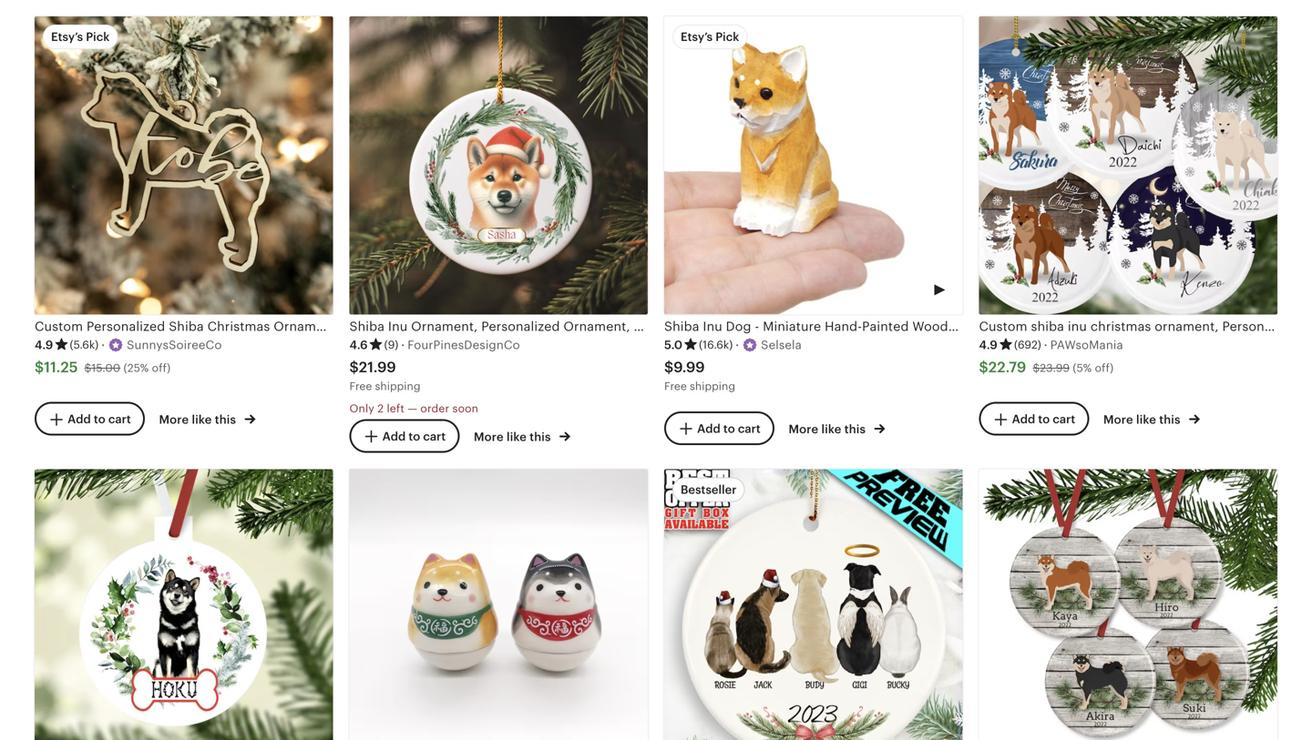 Task type: describe. For each thing, give the bounding box(es) containing it.
shipping for 9.99
[[690, 380, 735, 393]]

to for (9)
[[409, 430, 420, 444]]

21.99
[[359, 360, 396, 376]]

like for (5.6k)
[[192, 414, 212, 427]]

more like this link for (9)
[[474, 427, 570, 446]]

$ for 11.25
[[35, 360, 44, 376]]

add to cart button for (9)
[[350, 420, 460, 454]]

1 etsy's pick from the left
[[51, 30, 110, 44]]

bestseller
[[681, 484, 737, 497]]

$ inside $ 11.25 $ 15.00 (25% off)
[[84, 362, 91, 375]]

$ for 21.99
[[350, 360, 359, 376]]

$ 22.79 $ 23.99 (5% off)
[[979, 360, 1114, 376]]

(5%
[[1073, 362, 1092, 375]]

$ for 22.79
[[979, 360, 989, 376]]

quick shop button for (16.6k)
[[758, 272, 869, 306]]

this for (16.6k)
[[845, 423, 866, 437]]

shiba inu ornament or personalized dog memorial gift image
[[979, 470, 1278, 741]]

order
[[421, 403, 450, 415]]

off) for 22.79
[[1095, 362, 1114, 375]]

· for (9)
[[401, 339, 405, 352]]

this for (9)
[[530, 431, 551, 444]]

· for (692)
[[1044, 339, 1048, 352]]

more like this link for (16.6k)
[[789, 419, 885, 438]]

quick shop button for (5.6k)
[[128, 272, 239, 306]]

only
[[350, 403, 375, 415]]

shop for (16.6k)
[[827, 282, 855, 296]]

2
[[378, 403, 384, 415]]

cart for (16.6k)
[[738, 423, 761, 436]]

quick for (692)
[[1106, 282, 1139, 296]]

lucky shiba nu, black shiba nu dog tumbler, roly-poly toy image
[[350, 470, 648, 741]]

shipping for 21.99
[[375, 380, 421, 393]]

· for (5.6k)
[[101, 339, 105, 352]]

quick shop for (9)
[[476, 282, 541, 296]]

quick shop for (5.6k)
[[161, 282, 226, 296]]

4.9 for 11.25
[[35, 339, 53, 352]]

this for (5.6k)
[[215, 414, 236, 427]]

shop for (5.6k)
[[198, 282, 226, 296]]

—
[[408, 403, 418, 415]]

shop for (692)
[[1142, 282, 1170, 296]]

quick for (16.6k)
[[791, 282, 825, 296]]

4.6
[[350, 339, 368, 352]]

like for (16.6k)
[[822, 423, 842, 437]]

this for (692)
[[1160, 414, 1181, 427]]

product video element
[[664, 17, 963, 315]]

dogs ornaments, cats ornaments, christmas tree ornament, pets holiday ornament, christmas ornament, cat dog ornament, pet lover gift, _235 image
[[664, 470, 963, 741]]

15.00
[[91, 362, 121, 375]]

off) for 11.25
[[152, 362, 171, 375]]

add for (9)
[[382, 430, 406, 444]]

quick shop button for (9)
[[443, 272, 554, 306]]

add for (16.6k)
[[697, 423, 721, 436]]

free for 21.99
[[350, 380, 372, 393]]

(9)
[[384, 339, 399, 351]]

add to cart for (5.6k)
[[68, 413, 131, 427]]

22.79
[[989, 360, 1027, 376]]

soon
[[453, 403, 479, 415]]

(25%
[[124, 362, 149, 375]]

quick shop button for (692)
[[1073, 272, 1184, 306]]

cart for (692)
[[1053, 413, 1076, 427]]

quick for (9)
[[476, 282, 510, 296]]

shiba inu ornament, personalized ornament, pet ornament, dog ornament, ceramic ornament, personalized gift, christmas gift image
[[350, 17, 648, 315]]

$ for 9.99
[[664, 360, 674, 376]]

to for (16.6k)
[[724, 423, 735, 436]]

more for (5.6k)
[[159, 414, 189, 427]]

1 pick from the left
[[86, 30, 110, 44]]

add to cart for (16.6k)
[[697, 423, 761, 436]]

$ inside the $ 22.79 $ 23.99 (5% off)
[[1033, 362, 1040, 375]]



Task type: vqa. For each thing, say whether or not it's contained in the screenshot.
Proceed To Checkout
no



Task type: locate. For each thing, give the bounding box(es) containing it.
like for (9)
[[507, 431, 527, 444]]

quick
[[161, 282, 195, 296], [476, 282, 510, 296], [791, 282, 825, 296], [1106, 282, 1139, 296]]

1 shop from the left
[[198, 282, 226, 296]]

9.99
[[674, 360, 705, 376]]

add to cart down 15.00
[[68, 413, 131, 427]]

1 horizontal spatial off)
[[1095, 362, 1114, 375]]

etsy's
[[51, 30, 83, 44], [681, 30, 713, 44]]

$ inside '$ 9.99 free shipping'
[[664, 360, 674, 376]]

more for (9)
[[474, 431, 504, 444]]

quick shop button
[[128, 272, 239, 306], [443, 272, 554, 306], [758, 272, 869, 306], [1073, 272, 1184, 306]]

0 horizontal spatial 4.9
[[35, 339, 53, 352]]

to for (692)
[[1038, 413, 1050, 427]]

like
[[192, 414, 212, 427], [1137, 414, 1157, 427], [822, 423, 842, 437], [507, 431, 527, 444]]

2 off) from the left
[[1095, 362, 1114, 375]]

2 shipping from the left
[[690, 380, 735, 393]]

1 · from the left
[[101, 339, 105, 352]]

quick for (5.6k)
[[161, 282, 195, 296]]

free inside $ 21.99 free shipping
[[350, 380, 372, 393]]

more like this for (5.6k)
[[159, 414, 239, 427]]

(5.6k)
[[70, 339, 99, 351]]

more like this link for (692)
[[1104, 410, 1200, 429]]

add to cart button down "—"
[[350, 420, 460, 454]]

quick shop
[[161, 282, 226, 296], [476, 282, 541, 296], [791, 282, 855, 296], [1106, 282, 1170, 296]]

$
[[35, 360, 44, 376], [350, 360, 359, 376], [664, 360, 674, 376], [979, 360, 989, 376], [84, 362, 91, 375], [1033, 362, 1040, 375]]

add to cart button for (692)
[[979, 403, 1089, 436]]

1 horizontal spatial 4.9
[[979, 339, 998, 352]]

1 off) from the left
[[152, 362, 171, 375]]

· for (16.6k)
[[736, 339, 739, 352]]

add for (692)
[[1012, 413, 1036, 427]]

1 quick shop from the left
[[161, 282, 226, 296]]

off) right (25%
[[152, 362, 171, 375]]

4.9
[[35, 339, 53, 352], [979, 339, 998, 352]]

2 4.9 from the left
[[979, 339, 998, 352]]

to down '$ 9.99 free shipping'
[[724, 423, 735, 436]]

add to cart for (692)
[[1012, 413, 1076, 427]]

2 quick from the left
[[476, 282, 510, 296]]

more like this link
[[159, 410, 256, 429], [1104, 410, 1200, 429], [789, 419, 885, 438], [474, 427, 570, 446]]

4 · from the left
[[1044, 339, 1048, 352]]

to for (5.6k)
[[94, 413, 105, 427]]

shipping inside '$ 9.99 free shipping'
[[690, 380, 735, 393]]

0 horizontal spatial pick
[[86, 30, 110, 44]]

4 quick from the left
[[1106, 282, 1139, 296]]

etsy's pick
[[51, 30, 110, 44], [681, 30, 739, 44]]

· right (16.6k)
[[736, 339, 739, 352]]

add to cart for (9)
[[382, 430, 446, 444]]

shiba inu dog - miniature hand-painted wooden pet art decoy mini carved ornament figurine small animals collectible image
[[664, 17, 963, 315]]

add to cart button for (16.6k)
[[664, 412, 774, 446]]

shiba inu ornaments. red shiba inu ornament. cream shiba christmas tree ornament. perfect custom black and tan shiba inu gifts! dog mom gift image
[[35, 470, 333, 741]]

0 horizontal spatial shipping
[[375, 380, 421, 393]]

free for 9.99
[[664, 380, 687, 393]]

(16.6k)
[[699, 339, 733, 351]]

like for (692)
[[1137, 414, 1157, 427]]

4 shop from the left
[[1142, 282, 1170, 296]]

3 shop from the left
[[827, 282, 855, 296]]

2 · from the left
[[401, 339, 405, 352]]

free down 9.99
[[664, 380, 687, 393]]

add down 22.79 at right
[[1012, 413, 1036, 427]]

to down only 2 left — order soon
[[409, 430, 420, 444]]

1 shipping from the left
[[375, 380, 421, 393]]

more for (692)
[[1104, 414, 1134, 427]]

1 horizontal spatial shipping
[[690, 380, 735, 393]]

11.25
[[44, 360, 78, 376]]

off) inside $ 11.25 $ 15.00 (25% off)
[[152, 362, 171, 375]]

add
[[68, 413, 91, 427], [1012, 413, 1036, 427], [697, 423, 721, 436], [382, 430, 406, 444]]

(692)
[[1014, 339, 1042, 351]]

$ 9.99 free shipping
[[664, 360, 735, 393]]

2 etsy's from the left
[[681, 30, 713, 44]]

quick shop for (16.6k)
[[791, 282, 855, 296]]

free inside '$ 9.99 free shipping'
[[664, 380, 687, 393]]

add to cart button
[[35, 403, 145, 436], [979, 403, 1089, 436], [664, 412, 774, 446], [350, 420, 460, 454]]

add to cart button down $ 11.25 $ 15.00 (25% off)
[[35, 403, 145, 436]]

this
[[215, 414, 236, 427], [1160, 414, 1181, 427], [845, 423, 866, 437], [530, 431, 551, 444]]

$ inside $ 21.99 free shipping
[[350, 360, 359, 376]]

$ 11.25 $ 15.00 (25% off)
[[35, 360, 171, 376]]

$ left 23.99
[[979, 360, 989, 376]]

add to cart button down the $ 22.79 $ 23.99 (5% off)
[[979, 403, 1089, 436]]

cart for (5.6k)
[[108, 413, 131, 427]]

1 horizontal spatial pick
[[716, 30, 739, 44]]

shop
[[198, 282, 226, 296], [513, 282, 541, 296], [827, 282, 855, 296], [1142, 282, 1170, 296]]

custom shiba inu christmas ornament, personalized shiba dog ornament, shiba memorial gift idea, shiba lover mom gift image
[[979, 17, 1278, 315]]

4 quick shop from the left
[[1106, 282, 1170, 296]]

shipping up left
[[375, 380, 421, 393]]

more
[[159, 414, 189, 427], [1104, 414, 1134, 427], [789, 423, 819, 437], [474, 431, 504, 444]]

0 horizontal spatial etsy's
[[51, 30, 83, 44]]

cart
[[108, 413, 131, 427], [1053, 413, 1076, 427], [738, 423, 761, 436], [423, 430, 446, 444]]

3 quick from the left
[[791, 282, 825, 296]]

custom personalized shiba christmas ornament l shiba inu ornament l shiba inu ornament l akita ornament l shiba inu mom l shiba inu gift image
[[35, 17, 333, 315]]

more like this for (692)
[[1104, 414, 1184, 427]]

· right (9)
[[401, 339, 405, 352]]

·
[[101, 339, 105, 352], [401, 339, 405, 352], [736, 339, 739, 352], [1044, 339, 1048, 352]]

2 pick from the left
[[716, 30, 739, 44]]

1 etsy's from the left
[[51, 30, 83, 44]]

more like this for (9)
[[474, 431, 554, 444]]

23.99
[[1040, 362, 1070, 375]]

5.0
[[664, 339, 683, 352]]

2 quick shop from the left
[[476, 282, 541, 296]]

shipping inside $ 21.99 free shipping
[[375, 380, 421, 393]]

free
[[350, 380, 372, 393], [664, 380, 687, 393]]

add down left
[[382, 430, 406, 444]]

pick
[[86, 30, 110, 44], [716, 30, 739, 44]]

only 2 left — order soon
[[350, 403, 479, 415]]

3 · from the left
[[736, 339, 739, 352]]

1 horizontal spatial free
[[664, 380, 687, 393]]

more like this
[[159, 414, 239, 427], [1104, 414, 1184, 427], [789, 423, 869, 437], [474, 431, 554, 444]]

$ left 15.00
[[35, 360, 44, 376]]

$ down "(692)"
[[1033, 362, 1040, 375]]

add down 11.25
[[68, 413, 91, 427]]

$ down 4.6
[[350, 360, 359, 376]]

2 free from the left
[[664, 380, 687, 393]]

more for (16.6k)
[[789, 423, 819, 437]]

shipping down 9.99
[[690, 380, 735, 393]]

$ down the (5.6k)
[[84, 362, 91, 375]]

quick shop for (692)
[[1106, 282, 1170, 296]]

to
[[94, 413, 105, 427], [1038, 413, 1050, 427], [724, 423, 735, 436], [409, 430, 420, 444]]

free up only
[[350, 380, 372, 393]]

to down 15.00
[[94, 413, 105, 427]]

more like this link for (5.6k)
[[159, 410, 256, 429]]

more like this for (16.6k)
[[789, 423, 869, 437]]

$ down 5.0
[[664, 360, 674, 376]]

add to cart down '$ 9.99 free shipping'
[[697, 423, 761, 436]]

3 quick shop from the left
[[791, 282, 855, 296]]

· right "(692)"
[[1044, 339, 1048, 352]]

add for (5.6k)
[[68, 413, 91, 427]]

add down '$ 9.99 free shipping'
[[697, 423, 721, 436]]

1 horizontal spatial etsy's
[[681, 30, 713, 44]]

off) inside the $ 22.79 $ 23.99 (5% off)
[[1095, 362, 1114, 375]]

left
[[387, 403, 405, 415]]

4.9 up 11.25
[[35, 339, 53, 352]]

add to cart button down '$ 9.99 free shipping'
[[664, 412, 774, 446]]

1 quick shop button from the left
[[128, 272, 239, 306]]

add to cart button for (5.6k)
[[35, 403, 145, 436]]

cart for (9)
[[423, 430, 446, 444]]

bestseller link
[[664, 470, 963, 741]]

shop for (9)
[[513, 282, 541, 296]]

to down the $ 22.79 $ 23.99 (5% off)
[[1038, 413, 1050, 427]]

off)
[[152, 362, 171, 375], [1095, 362, 1114, 375]]

1 horizontal spatial etsy's pick
[[681, 30, 739, 44]]

add to cart
[[68, 413, 131, 427], [1012, 413, 1076, 427], [697, 423, 761, 436], [382, 430, 446, 444]]

2 shop from the left
[[513, 282, 541, 296]]

shipping
[[375, 380, 421, 393], [690, 380, 735, 393]]

4.9 for 22.79
[[979, 339, 998, 352]]

2 etsy's pick from the left
[[681, 30, 739, 44]]

1 quick from the left
[[161, 282, 195, 296]]

0 horizontal spatial free
[[350, 380, 372, 393]]

3 quick shop button from the left
[[758, 272, 869, 306]]

4 quick shop button from the left
[[1073, 272, 1184, 306]]

0 horizontal spatial etsy's pick
[[51, 30, 110, 44]]

0 horizontal spatial off)
[[152, 362, 171, 375]]

4.9 up 22.79 at right
[[979, 339, 998, 352]]

off) right (5%
[[1095, 362, 1114, 375]]

· right the (5.6k)
[[101, 339, 105, 352]]

$ 21.99 free shipping
[[350, 360, 421, 393]]

add to cart down the $ 22.79 $ 23.99 (5% off)
[[1012, 413, 1076, 427]]

1 free from the left
[[350, 380, 372, 393]]

1 4.9 from the left
[[35, 339, 53, 352]]

add to cart down only 2 left — order soon
[[382, 430, 446, 444]]

2 quick shop button from the left
[[443, 272, 554, 306]]



